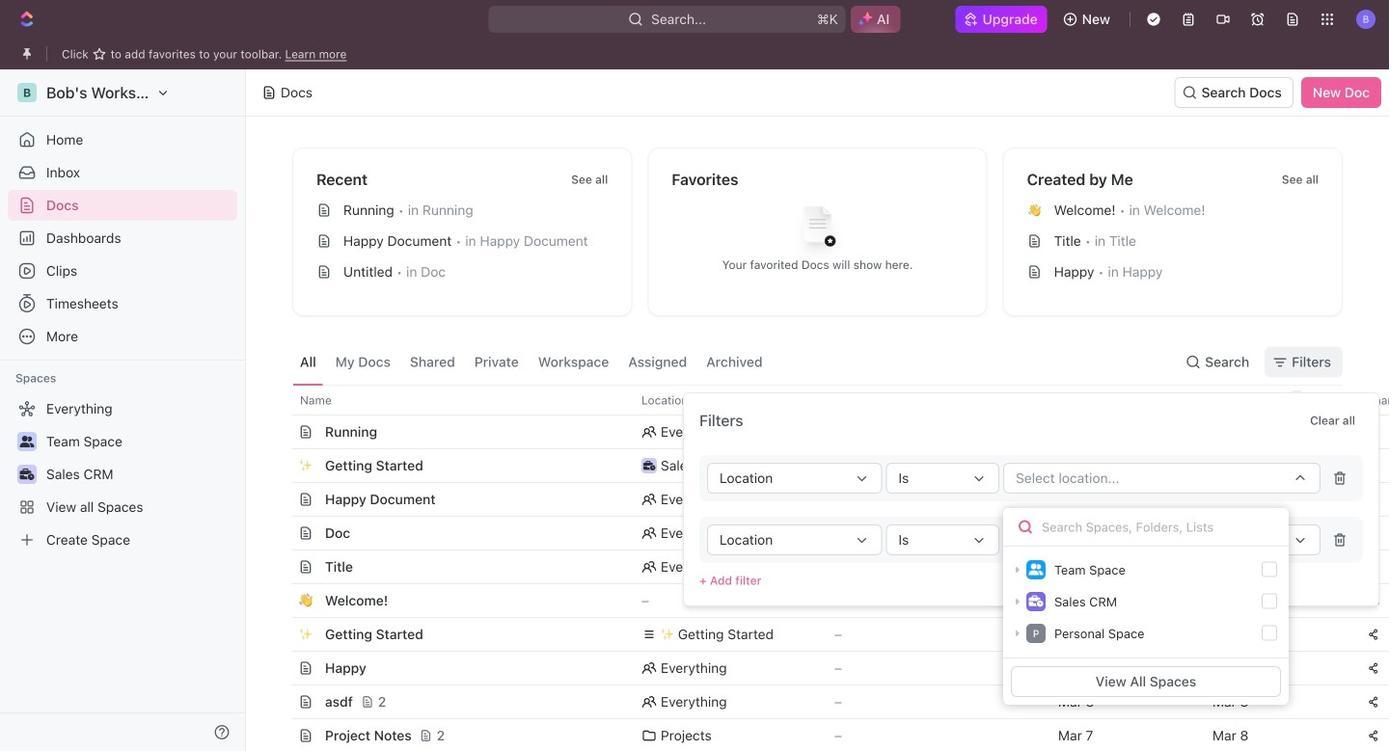 Task type: locate. For each thing, give the bounding box(es) containing it.
0 vertical spatial business time image
[[643, 461, 655, 471]]

cell for 6th row
[[271, 551, 292, 584]]

table
[[271, 385, 1389, 752]]

tree
[[8, 394, 237, 556]]

0 horizontal spatial business time image
[[643, 461, 655, 471]]

row
[[271, 385, 1389, 416], [271, 415, 1389, 450], [271, 449, 1389, 483], [271, 482, 1389, 517], [271, 516, 1389, 551], [271, 550, 1389, 585], [271, 584, 1389, 618], [271, 618, 1389, 652], [271, 651, 1389, 686], [271, 685, 1389, 720], [271, 719, 1389, 752]]

cell for ninth row from the bottom of the page
[[271, 450, 292, 482]]

column header
[[271, 385, 292, 416]]

cell for 3rd row from the bottom
[[271, 652, 292, 685]]

tab list
[[292, 340, 770, 385]]

user group image
[[1029, 564, 1044, 576]]

business time image
[[643, 461, 655, 471], [1029, 596, 1044, 608]]

no favorited docs image
[[779, 192, 856, 269]]

cell for 2nd row from the bottom
[[271, 686, 292, 719]]

1 row from the top
[[271, 385, 1389, 416]]

1 horizontal spatial business time image
[[1029, 596, 1044, 608]]

cell for eighth row
[[271, 618, 292, 651]]

cell
[[271, 416, 292, 449], [1201, 416, 1356, 449], [271, 450, 292, 482], [271, 483, 292, 516], [271, 517, 292, 550], [271, 551, 292, 584], [1201, 551, 1356, 584], [271, 585, 292, 618], [1201, 585, 1356, 618], [271, 618, 292, 651], [1201, 618, 1356, 651], [271, 652, 292, 685], [271, 686, 292, 719], [271, 720, 292, 752]]

cell for 2nd row
[[271, 416, 292, 449]]

11 row from the top
[[271, 719, 1389, 752]]

3 row from the top
[[271, 449, 1389, 483]]



Task type: vqa. For each thing, say whether or not it's contained in the screenshot.
4th row from the top of the page
yes



Task type: describe. For each thing, give the bounding box(es) containing it.
tree inside the sidebar navigation
[[8, 394, 237, 556]]

7 row from the top
[[271, 584, 1389, 618]]

cell for 5th row from the top of the page
[[271, 517, 292, 550]]

cell for 4th row from the top of the page
[[271, 483, 292, 516]]

1 vertical spatial business time image
[[1029, 596, 1044, 608]]

9 row from the top
[[271, 651, 1389, 686]]

5 row from the top
[[271, 516, 1389, 551]]

10 row from the top
[[271, 685, 1389, 720]]

4 row from the top
[[271, 482, 1389, 517]]

2 row from the top
[[271, 415, 1389, 450]]

sidebar navigation
[[0, 69, 246, 752]]

cell for 11th row from the top of the page
[[271, 720, 292, 752]]

6 row from the top
[[271, 550, 1389, 585]]

Search Spaces, Folders, Lists text field
[[1003, 508, 1289, 547]]

cell for seventh row from the top
[[271, 585, 292, 618]]

8 row from the top
[[271, 618, 1389, 652]]



